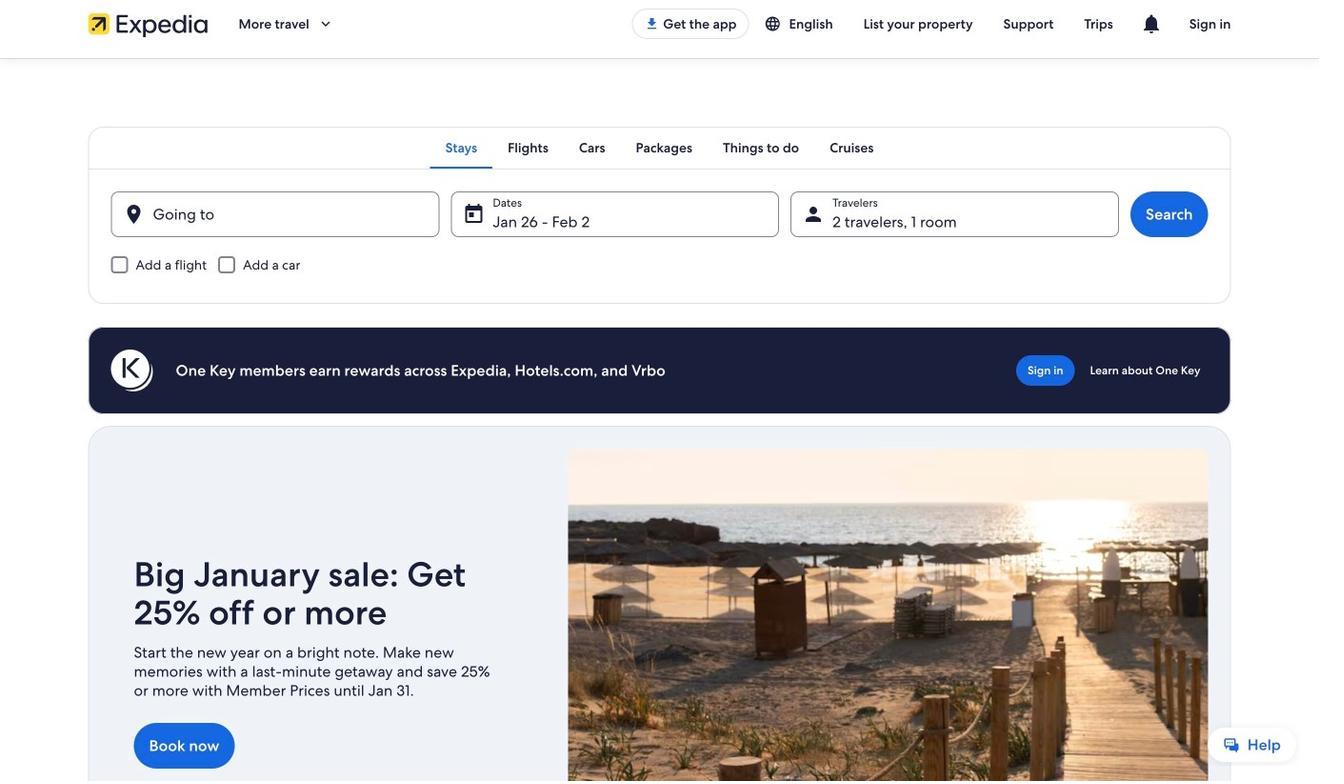 Task type: locate. For each thing, give the bounding box(es) containing it.
more travel image
[[317, 15, 334, 32]]

expedia logo image
[[88, 10, 208, 37]]

tab list
[[88, 127, 1232, 169]]

main content
[[0, 58, 1320, 781]]



Task type: vqa. For each thing, say whether or not it's contained in the screenshot.
December 2023 'ELEMENT'
no



Task type: describe. For each thing, give the bounding box(es) containing it.
small image
[[765, 15, 790, 32]]

communication center icon image
[[1140, 12, 1163, 35]]

download the app button image
[[644, 16, 660, 31]]



